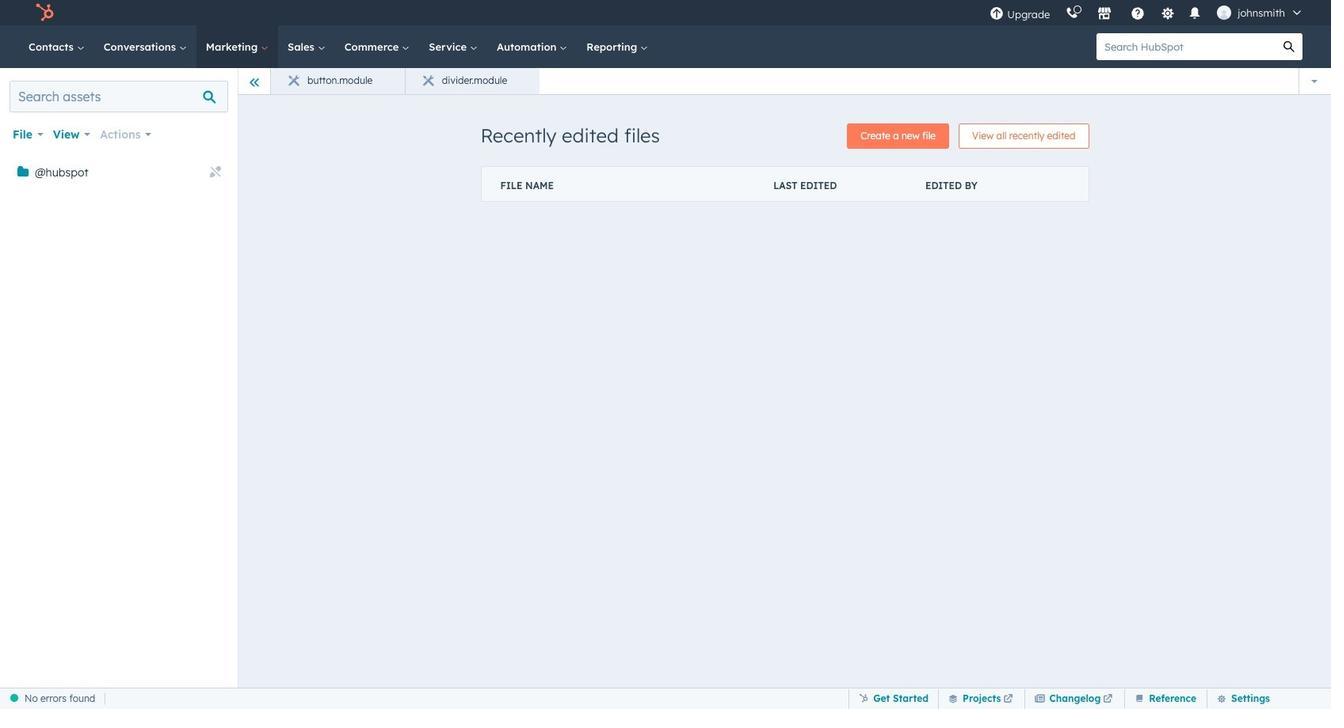 Task type: vqa. For each thing, say whether or not it's contained in the screenshot.
menu
yes



Task type: describe. For each thing, give the bounding box(es) containing it.
link opens in a new window image
[[1103, 695, 1113, 705]]

john smith image
[[1217, 6, 1232, 20]]

Search assets search field
[[10, 81, 228, 113]]



Task type: locate. For each thing, give the bounding box(es) containing it.
navigation
[[271, 68, 539, 95]]

link opens in a new window image
[[1003, 691, 1013, 710], [1103, 691, 1113, 710], [1003, 695, 1013, 705]]

Search HubSpot search field
[[1097, 33, 1276, 60]]

menu
[[982, 0, 1312, 25]]

marketplaces image
[[1098, 7, 1112, 21]]



